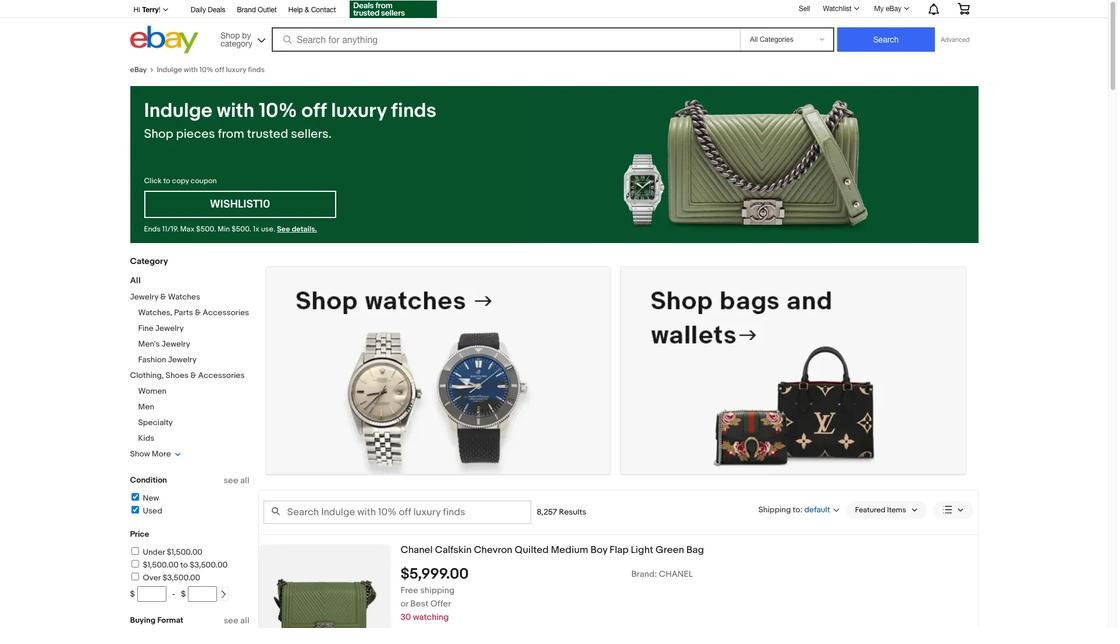 Task type: describe. For each thing, give the bounding box(es) containing it.
items
[[888, 506, 907, 515]]

results
[[559, 507, 587, 517]]

new link
[[130, 494, 159, 504]]

best
[[411, 599, 429, 610]]

to for copy
[[163, 176, 170, 186]]

chanel calfskin chevron quilted medium boy flap light green bag link
[[401, 545, 978, 557]]

featured
[[856, 506, 886, 515]]

indulge for indulge with 10% off luxury finds shop pieces from trusted sellers.
[[144, 99, 213, 123]]

by
[[242, 31, 251, 40]]

men link
[[138, 402, 154, 412]]

10% for indulge with 10% off luxury finds shop pieces from trusted sellers.
[[259, 99, 297, 123]]

free
[[401, 585, 418, 596]]

under $1,500.00
[[143, 548, 203, 558]]

Minimum Value text field
[[137, 587, 166, 602]]

$ for the minimum value text field
[[130, 590, 135, 600]]

my ebay link
[[868, 2, 915, 16]]

click to copy coupon
[[144, 176, 217, 186]]

clothing, shoes & accessories link
[[130, 371, 245, 381]]

& right shoes at the left
[[191, 371, 196, 381]]

show more button
[[130, 449, 181, 459]]

brand outlet link
[[237, 4, 277, 17]]

specialty link
[[138, 418, 173, 428]]

under $1,500.00 link
[[130, 548, 203, 558]]

0 vertical spatial accessories
[[203, 308, 249, 318]]

watches image
[[266, 267, 611, 474]]

off for indulge with 10% off luxury finds shop pieces from trusted sellers.
[[302, 99, 327, 123]]

ends
[[144, 225, 161, 234]]

get the coupon image
[[350, 1, 437, 18]]

$5,999.00
[[401, 566, 469, 584]]

show
[[130, 449, 150, 459]]

see
[[277, 225, 290, 234]]

shop by category
[[221, 31, 252, 48]]

show more
[[130, 449, 171, 459]]

8,257
[[537, 507, 557, 517]]

see all for condition
[[224, 476, 249, 487]]

shipping
[[759, 505, 791, 515]]

& inside help & contact link
[[305, 6, 309, 14]]

deals
[[208, 6, 225, 14]]

indulge with 10% off luxury finds shop pieces from trusted sellers.
[[144, 99, 437, 142]]

featured items
[[856, 506, 907, 515]]

indulge for indulge with 10% off luxury finds
[[157, 65, 182, 75]]

wishlist10
[[210, 198, 270, 211]]

advanced
[[941, 36, 970, 43]]

fine
[[138, 324, 153, 334]]

30
[[401, 612, 411, 623]]

daily deals link
[[191, 4, 225, 17]]

shop inside indulge with 10% off luxury finds shop pieces from trusted sellers.
[[144, 127, 173, 142]]

shop by category banner
[[127, 0, 979, 56]]

chanel calfskin chevron quilted medium boy flap light green bag
[[401, 545, 704, 556]]

submit price range image
[[220, 591, 228, 599]]

1 vertical spatial ebay
[[130, 65, 147, 75]]

fine jewelry link
[[138, 324, 184, 334]]

kids
[[138, 434, 154, 444]]

chanel
[[401, 545, 433, 556]]

daily
[[191, 6, 206, 14]]

women link
[[138, 387, 167, 396]]

to for $3,500.00
[[180, 561, 188, 570]]

featured items button
[[846, 501, 928, 520]]

medium
[[551, 545, 589, 556]]

quilted
[[515, 545, 549, 556]]

shipping to : default
[[759, 505, 830, 515]]

pieces
[[176, 127, 215, 142]]

category
[[221, 39, 252, 48]]

jewelry up 'fashion jewelry' link
[[162, 339, 190, 349]]

with for indulge with 10% off luxury finds
[[184, 65, 198, 75]]

1 vertical spatial $1,500.00
[[143, 561, 179, 570]]

Enter your search keyword text field
[[263, 501, 531, 524]]

min
[[218, 225, 230, 234]]

trusted
[[247, 127, 288, 142]]

bag
[[687, 545, 704, 556]]

category
[[130, 256, 168, 267]]

format
[[157, 616, 183, 626]]

terry
[[142, 5, 159, 14]]

see for buying format
[[224, 616, 238, 627]]

shoes
[[166, 371, 189, 381]]

shop by category button
[[215, 26, 268, 51]]

price
[[130, 530, 149, 540]]

chevron
[[474, 545, 513, 556]]

watches,
[[138, 308, 172, 318]]

& right parts
[[195, 308, 201, 318]]

brand: chanel free shipping or best offer 30 watching
[[401, 569, 693, 623]]

jewelry up men's jewelry link
[[155, 324, 184, 334]]

2 $500. from the left
[[232, 225, 251, 234]]

shipping
[[420, 585, 455, 596]]

off for indulge with 10% off luxury finds
[[215, 65, 224, 75]]

ebay inside account navigation
[[886, 5, 902, 13]]

flap
[[610, 545, 629, 556]]

chanel
[[659, 569, 693, 580]]

calfskin
[[435, 545, 472, 556]]

fashion jewelry link
[[138, 355, 197, 365]]

used
[[143, 506, 162, 516]]

women
[[138, 387, 167, 396]]

men's jewelry link
[[138, 339, 190, 349]]

ends 11/19. max $500. min $500. 1x use. see details.
[[144, 225, 317, 234]]

details.
[[292, 225, 317, 234]]

under
[[143, 548, 165, 558]]

watchlist
[[823, 5, 852, 13]]

help
[[288, 6, 303, 14]]

jewelry up 'clothing, shoes & accessories' link
[[168, 355, 197, 365]]

hi
[[134, 6, 140, 14]]

11/19.
[[162, 225, 179, 234]]

$5,999.00 main content
[[258, 257, 979, 629]]

Search for anything text field
[[274, 29, 738, 51]]

click
[[144, 176, 162, 186]]

outlet
[[258, 6, 277, 14]]



Task type: locate. For each thing, give the bounding box(es) containing it.
accessories right shoes at the left
[[198, 371, 245, 381]]

accessories right parts
[[203, 308, 249, 318]]

buying
[[130, 616, 156, 626]]

0 horizontal spatial luxury
[[226, 65, 246, 75]]

to for :
[[793, 505, 801, 515]]

handbags image
[[621, 267, 966, 474]]

1 horizontal spatial to
[[180, 561, 188, 570]]

off inside indulge with 10% off luxury finds shop pieces from trusted sellers.
[[302, 99, 327, 123]]

see all button for buying format
[[224, 616, 249, 627]]

0 horizontal spatial $
[[130, 590, 135, 600]]

1 vertical spatial shop
[[144, 127, 173, 142]]

jewelry & watches link
[[130, 292, 200, 302]]

help & contact
[[288, 6, 336, 14]]

finds for indulge with 10% off luxury finds
[[248, 65, 265, 75]]

1 $500. from the left
[[196, 225, 216, 234]]

fashion
[[138, 355, 166, 365]]

2 see all button from the top
[[224, 616, 249, 627]]

0 vertical spatial 10%
[[200, 65, 213, 75]]

New checkbox
[[131, 494, 139, 501]]

help & contact link
[[288, 4, 336, 17]]

$1,500.00 to $3,500.00
[[143, 561, 228, 570]]

with for indulge with 10% off luxury finds shop pieces from trusted sellers.
[[217, 99, 255, 123]]

10% for indulge with 10% off luxury finds
[[200, 65, 213, 75]]

0 horizontal spatial 10%
[[200, 65, 213, 75]]

1 vertical spatial accessories
[[198, 371, 245, 381]]

to left copy
[[163, 176, 170, 186]]

all for buying format
[[240, 616, 249, 627]]

see all button
[[224, 476, 249, 487], [224, 616, 249, 627]]

1 horizontal spatial with
[[217, 99, 255, 123]]

10% inside indulge with 10% off luxury finds shop pieces from trusted sellers.
[[259, 99, 297, 123]]

advanced link
[[935, 28, 976, 51]]

1 see all from the top
[[224, 476, 249, 487]]

contact
[[311, 6, 336, 14]]

hi terry !
[[134, 5, 161, 14]]

1 see from the top
[[224, 476, 238, 487]]

my
[[875, 5, 884, 13]]

1 vertical spatial see all
[[224, 616, 249, 627]]

my ebay
[[875, 5, 902, 13]]

off
[[215, 65, 224, 75], [302, 99, 327, 123]]

shop
[[221, 31, 240, 40], [144, 127, 173, 142]]

wishlist10 button
[[144, 191, 336, 218]]

0 vertical spatial see all
[[224, 476, 249, 487]]

10%
[[200, 65, 213, 75], [259, 99, 297, 123]]

1 horizontal spatial $500.
[[232, 225, 251, 234]]

1 horizontal spatial shop
[[221, 31, 240, 40]]

$3,500.00
[[190, 561, 228, 570], [163, 573, 200, 583]]

0 horizontal spatial off
[[215, 65, 224, 75]]

all for condition
[[240, 476, 249, 487]]

jewelry down the all
[[130, 292, 159, 302]]

1 vertical spatial indulge
[[144, 99, 213, 123]]

1 vertical spatial off
[[302, 99, 327, 123]]

1 vertical spatial luxury
[[331, 99, 387, 123]]

buying format
[[130, 616, 183, 626]]

to down the under $1,500.00
[[180, 561, 188, 570]]

0 vertical spatial to
[[163, 176, 170, 186]]

1 horizontal spatial ebay
[[886, 5, 902, 13]]

to left the default
[[793, 505, 801, 515]]

daily deals
[[191, 6, 225, 14]]

Maximum Value text field
[[188, 587, 217, 602]]

to
[[163, 176, 170, 186], [793, 505, 801, 515], [180, 561, 188, 570]]

chanel calfskin chevron quilted medium boy flap light green bag image
[[259, 545, 391, 629]]

1 horizontal spatial $
[[181, 590, 186, 600]]

offer
[[431, 599, 451, 610]]

0 vertical spatial all
[[240, 476, 249, 487]]

or
[[401, 599, 409, 610]]

1 vertical spatial 10%
[[259, 99, 297, 123]]

$1,500.00 up over $3,500.00 link
[[143, 561, 179, 570]]

1 vertical spatial $3,500.00
[[163, 573, 200, 583]]

& right help
[[305, 6, 309, 14]]

0 horizontal spatial $500.
[[196, 225, 216, 234]]

0 horizontal spatial to
[[163, 176, 170, 186]]

off down category
[[215, 65, 224, 75]]

luxury up sellers.
[[331, 99, 387, 123]]

8,257 results
[[537, 507, 587, 517]]

boy
[[591, 545, 608, 556]]

coupon
[[191, 176, 217, 186]]

0 vertical spatial with
[[184, 65, 198, 75]]

shop inside shop by category
[[221, 31, 240, 40]]

None text field
[[621, 267, 966, 475]]

Over $3,500.00 checkbox
[[131, 573, 139, 581]]

1 vertical spatial see
[[224, 616, 238, 627]]

0 vertical spatial $3,500.00
[[190, 561, 228, 570]]

$1,500.00 to $3,500.00 link
[[130, 561, 228, 570]]

1 horizontal spatial off
[[302, 99, 327, 123]]

$1,500.00 to $3,500.00 checkbox
[[131, 561, 139, 568]]

accessories
[[203, 308, 249, 318], [198, 371, 245, 381]]

brand
[[237, 6, 256, 14]]

men
[[138, 402, 154, 412]]

new
[[143, 494, 159, 504]]

jewelry & watches watches, parts & accessories fine jewelry men's jewelry fashion jewelry clothing, shoes & accessories women men specialty kids
[[130, 292, 249, 444]]

$ right - at left bottom
[[181, 590, 186, 600]]

0 vertical spatial off
[[215, 65, 224, 75]]

your shopping cart image
[[957, 3, 971, 15]]

1 $ from the left
[[130, 590, 135, 600]]

0 horizontal spatial ebay
[[130, 65, 147, 75]]

2 all from the top
[[240, 616, 249, 627]]

0 vertical spatial indulge
[[157, 65, 182, 75]]

None text field
[[266, 267, 611, 475]]

ebay
[[886, 5, 902, 13], [130, 65, 147, 75]]

all
[[240, 476, 249, 487], [240, 616, 249, 627]]

$ for maximum value text box
[[181, 590, 186, 600]]

0 horizontal spatial shop
[[144, 127, 173, 142]]

see
[[224, 476, 238, 487], [224, 616, 238, 627]]

&
[[305, 6, 309, 14], [160, 292, 166, 302], [195, 308, 201, 318], [191, 371, 196, 381]]

0 vertical spatial $1,500.00
[[167, 548, 203, 558]]

with
[[184, 65, 198, 75], [217, 99, 255, 123]]

Under $1,500.00 checkbox
[[131, 548, 139, 555]]

0 vertical spatial see all button
[[224, 476, 249, 487]]

$
[[130, 590, 135, 600], [181, 590, 186, 600]]

shop left pieces
[[144, 127, 173, 142]]

all
[[130, 275, 141, 286]]

1 vertical spatial all
[[240, 616, 249, 627]]

!
[[159, 6, 161, 14]]

2 see all from the top
[[224, 616, 249, 627]]

0 vertical spatial see
[[224, 476, 238, 487]]

None submit
[[838, 27, 935, 52]]

finds inside indulge with 10% off luxury finds shop pieces from trusted sellers.
[[391, 99, 437, 123]]

1 all from the top
[[240, 476, 249, 487]]

ebay link
[[130, 65, 157, 75]]

luxury inside indulge with 10% off luxury finds shop pieces from trusted sellers.
[[331, 99, 387, 123]]

1 vertical spatial see all button
[[224, 616, 249, 627]]

watchlist link
[[817, 2, 865, 16]]

indulge inside indulge with 10% off luxury finds shop pieces from trusted sellers.
[[144, 99, 213, 123]]

1 vertical spatial to
[[793, 505, 801, 515]]

luxury for indulge with 10% off luxury finds
[[226, 65, 246, 75]]

view: list view image
[[943, 504, 964, 516]]

none text field inside $5,999.00 main content
[[621, 267, 966, 475]]

2 horizontal spatial to
[[793, 505, 801, 515]]

$1,500.00 up the $1,500.00 to $3,500.00
[[167, 548, 203, 558]]

$3,500.00 down $1,500.00 to $3,500.00 link
[[163, 573, 200, 583]]

0 vertical spatial finds
[[248, 65, 265, 75]]

$500. left 1x
[[232, 225, 251, 234]]

men's
[[138, 339, 160, 349]]

1 vertical spatial with
[[217, 99, 255, 123]]

none submit inside shop by category banner
[[838, 27, 935, 52]]

jewelry
[[130, 292, 159, 302], [155, 324, 184, 334], [162, 339, 190, 349], [168, 355, 197, 365]]

over
[[143, 573, 161, 583]]

0 horizontal spatial with
[[184, 65, 198, 75]]

2 vertical spatial to
[[180, 561, 188, 570]]

to inside shipping to : default
[[793, 505, 801, 515]]

copy
[[172, 176, 189, 186]]

see for condition
[[224, 476, 238, 487]]

sell link
[[794, 4, 816, 13]]

see all for buying format
[[224, 616, 249, 627]]

1 vertical spatial finds
[[391, 99, 437, 123]]

$500. left min
[[196, 225, 216, 234]]

clothing,
[[130, 371, 164, 381]]

light
[[631, 545, 654, 556]]

with inside indulge with 10% off luxury finds shop pieces from trusted sellers.
[[217, 99, 255, 123]]

$3,500.00 up maximum value text box
[[190, 561, 228, 570]]

Used checkbox
[[131, 506, 139, 514]]

with right ebay link
[[184, 65, 198, 75]]

2 see from the top
[[224, 616, 238, 627]]

0 vertical spatial luxury
[[226, 65, 246, 75]]

1 horizontal spatial 10%
[[259, 99, 297, 123]]

& up the watches, at the left
[[160, 292, 166, 302]]

$1,500.00
[[167, 548, 203, 558], [143, 561, 179, 570]]

see all button for condition
[[224, 476, 249, 487]]

account navigation
[[127, 0, 979, 20]]

luxury down category
[[226, 65, 246, 75]]

shop left by at left
[[221, 31, 240, 40]]

1 horizontal spatial finds
[[391, 99, 437, 123]]

1 horizontal spatial luxury
[[331, 99, 387, 123]]

0 vertical spatial ebay
[[886, 5, 902, 13]]

used link
[[130, 506, 162, 516]]

luxury for indulge with 10% off luxury finds shop pieces from trusted sellers.
[[331, 99, 387, 123]]

brand:
[[632, 569, 657, 580]]

$500.
[[196, 225, 216, 234], [232, 225, 251, 234]]

finds for indulge with 10% off luxury finds shop pieces from trusted sellers.
[[391, 99, 437, 123]]

over $3,500.00
[[143, 573, 200, 583]]

2 $ from the left
[[181, 590, 186, 600]]

watches
[[168, 292, 200, 302]]

$ down over $3,500.00 option
[[130, 590, 135, 600]]

see all
[[224, 476, 249, 487], [224, 616, 249, 627]]

more
[[152, 449, 171, 459]]

max
[[180, 225, 195, 234]]

1x
[[253, 225, 260, 234]]

0 vertical spatial shop
[[221, 31, 240, 40]]

luxury
[[226, 65, 246, 75], [331, 99, 387, 123]]

with up from
[[217, 99, 255, 123]]

1 see all button from the top
[[224, 476, 249, 487]]

watches, parts & accessories link
[[138, 308, 249, 318]]

-
[[172, 590, 175, 600]]

use.
[[261, 225, 275, 234]]

over $3,500.00 link
[[130, 573, 200, 583]]

:
[[801, 505, 803, 515]]

off up sellers.
[[302, 99, 327, 123]]

0 horizontal spatial finds
[[248, 65, 265, 75]]



Task type: vqa. For each thing, say whether or not it's contained in the screenshot.
Daily Deals link
yes



